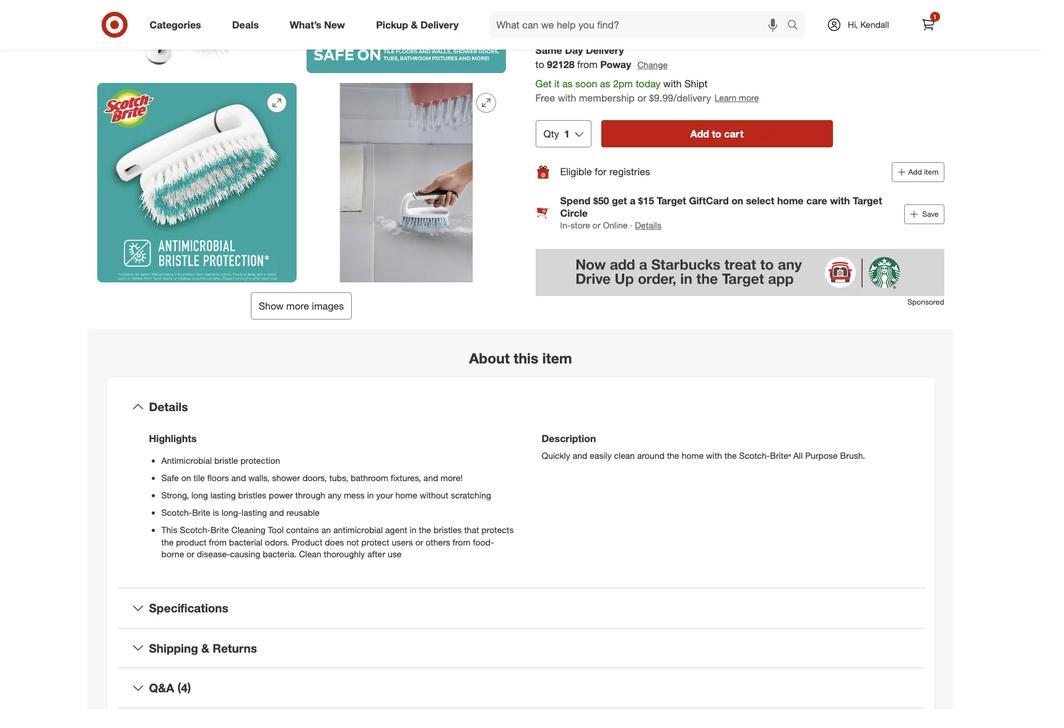 Task type: describe. For each thing, give the bounding box(es) containing it.
delivery for pickup & delivery
[[421, 18, 459, 31]]

learn
[[715, 93, 737, 103]]

add item
[[909, 167, 939, 177]]

details button
[[635, 219, 662, 232]]

protects
[[482, 524, 514, 535]]

the up others
[[419, 524, 431, 535]]

shipping get it by fri, dec 8
[[745, 2, 807, 25]]

0 horizontal spatial from
[[209, 536, 227, 547]]

about
[[469, 350, 510, 367]]

scotch-brite utility brush, 3 of 10 image
[[97, 0, 296, 73]]

in inside this scotch-brite cleaning tool contains an antimicrobial agent in the bristles that protects the product from bacterial odors. product does not protect users or others from food- borne or disease-causing bacteria. clean thoroughly after use
[[410, 524, 417, 535]]

long-
[[222, 507, 242, 517]]

0 horizontal spatial on
[[181, 472, 191, 483]]

and up tool
[[270, 507, 284, 517]]

what's new
[[290, 18, 345, 31]]

highlights
[[149, 432, 197, 444]]

1 vertical spatial scotch-
[[161, 507, 192, 517]]

bathroom
[[351, 472, 388, 483]]

scotch- inside description quickly and easily clean around the home with the scotch-brite® all purpose brush.
[[740, 450, 770, 460]]

reusable
[[287, 507, 320, 517]]

that
[[464, 524, 479, 535]]

home inside spend $50 get a $15 target giftcard on select home care with target circle in-store or online ∙ details
[[778, 195, 804, 207]]

shipping for get
[[745, 2, 787, 14]]

to 92128
[[536, 59, 575, 71]]

doors,
[[303, 472, 327, 483]]

is
[[213, 507, 219, 517]]

2 horizontal spatial from
[[578, 59, 598, 71]]

shipt
[[685, 78, 708, 90]]

delivery inside "button"
[[645, 2, 683, 14]]

details inside details dropdown button
[[149, 400, 188, 414]]

the left brite®
[[725, 450, 737, 460]]

show more images
[[259, 300, 344, 312]]

about this item
[[469, 350, 572, 367]]

membership
[[579, 92, 635, 104]]

with inside description quickly and easily clean around the home with the scotch-brite® all purpose brush.
[[706, 450, 722, 460]]

quickly
[[542, 450, 571, 460]]

add to cart button
[[602, 120, 833, 148]]

0 vertical spatial bristles
[[238, 489, 266, 500]]

in-
[[560, 220, 571, 231]]

1 as from the left
[[563, 78, 573, 90]]

easily
[[590, 450, 612, 460]]

it inside get it as soon as 2pm today with shipt free with membership or $9.99/delivery learn more
[[555, 78, 560, 90]]

pickup & delivery
[[376, 18, 459, 31]]

or inside spend $50 get a $15 target giftcard on select home care with target circle in-store or online ∙ details
[[593, 220, 601, 231]]

2 as from the left
[[600, 78, 611, 90]]

causing
[[230, 549, 260, 559]]

specifications
[[149, 601, 228, 615]]

care
[[807, 195, 828, 207]]

image gallery element
[[97, 0, 506, 320]]

any
[[328, 489, 342, 500]]

shipping & returns button
[[117, 629, 925, 668]]

scotch- inside this scotch-brite cleaning tool contains an antimicrobial agent in the bristles that protects the product from bacterial odors. product does not protect users or others from food- borne or disease-causing bacteria. clean thoroughly after use
[[180, 524, 211, 535]]

shipping for &
[[149, 641, 198, 655]]

walls,
[[249, 472, 270, 483]]

for
[[595, 166, 607, 178]]

get it as soon as 2pm today with shipt free with membership or $9.99/delivery learn more
[[536, 78, 759, 104]]

add for add to cart
[[691, 128, 710, 140]]

deals link
[[222, 11, 274, 38]]

scotch-brite utility brush, 5 of 10 image
[[97, 83, 296, 283]]

antimicrobial
[[161, 455, 212, 465]]

search
[[782, 20, 812, 32]]

& for pickup
[[411, 18, 418, 31]]

power
[[269, 489, 293, 500]]

show more images button
[[251, 293, 352, 320]]

bacteria.
[[263, 549, 297, 559]]

circle
[[560, 207, 588, 219]]

registries
[[610, 166, 650, 178]]

odors.
[[265, 536, 289, 547]]

categories link
[[139, 11, 217, 38]]

through
[[295, 489, 325, 500]]

scotch-brite utility brush, 6 of 10 image
[[306, 83, 506, 283]]

get inside shipping get it by fri, dec 8
[[745, 16, 757, 25]]

pickup ready within 2 hours
[[544, 2, 614, 25]]

1 inside 1 link
[[934, 13, 937, 20]]

antimicrobial
[[333, 524, 383, 535]]

today
[[636, 78, 661, 90]]

product
[[176, 536, 207, 547]]

q&a
[[149, 681, 174, 695]]

thoroughly
[[324, 549, 365, 559]]

hi,
[[848, 19, 858, 30]]

categories
[[150, 18, 201, 31]]

What can we help you find? suggestions appear below search field
[[489, 11, 791, 38]]

your
[[376, 489, 393, 500]]

qty
[[544, 128, 559, 140]]

eligible for registries
[[560, 166, 650, 178]]

agent
[[385, 524, 408, 535]]

use
[[388, 549, 402, 559]]

tile
[[194, 472, 205, 483]]

2
[[589, 16, 593, 25]]

kendall
[[861, 19, 889, 30]]

product
[[292, 536, 323, 547]]

description
[[542, 432, 596, 444]]

get
[[612, 195, 627, 207]]

or down product
[[187, 549, 195, 559]]

more inside get it as soon as 2pm today with shipt free with membership or $9.99/delivery learn more
[[739, 93, 759, 103]]

spend $50 get a $15 target giftcard on select home care with target circle in-store or online ∙ details
[[560, 195, 883, 231]]

brush.
[[841, 450, 866, 460]]

0 horizontal spatial to
[[536, 59, 544, 71]]

bacterial
[[229, 536, 263, 547]]



Task type: vqa. For each thing, say whether or not it's contained in the screenshot.
Look.
no



Task type: locate. For each thing, give the bounding box(es) containing it.
ready
[[544, 16, 565, 25]]

scotch-brite utility brush, 4 of 10 image
[[306, 0, 506, 73]]

1 horizontal spatial details
[[635, 220, 662, 231]]

shipping inside shipping get it by fri, dec 8
[[745, 2, 787, 14]]

1 horizontal spatial add
[[909, 167, 923, 177]]

1 horizontal spatial lasting
[[242, 507, 267, 517]]

1 vertical spatial brite
[[211, 524, 229, 535]]

∙
[[630, 220, 633, 231]]

1 vertical spatial pickup
[[376, 18, 408, 31]]

details inside spend $50 get a $15 target giftcard on select home care with target circle in-store or online ∙ details
[[635, 220, 662, 231]]

home down fixtures,
[[396, 489, 418, 500]]

online
[[603, 220, 628, 231]]

add up save button
[[909, 167, 923, 177]]

qty 1
[[544, 128, 570, 140]]

protect
[[362, 536, 390, 547]]

bristles inside this scotch-brite cleaning tool contains an antimicrobial agent in the bristles that protects the product from bacterial odors. product does not protect users or others from food- borne or disease-causing bacteria. clean thoroughly after use
[[434, 524, 462, 535]]

shipping up the q&a (4)
[[149, 641, 198, 655]]

92128
[[547, 59, 575, 71]]

free
[[536, 92, 555, 104]]

details up highlights
[[149, 400, 188, 414]]

home inside description quickly and easily clean around the home with the scotch-brite® all purpose brush.
[[682, 450, 704, 460]]

1 vertical spatial home
[[682, 450, 704, 460]]

0 vertical spatial pickup
[[544, 2, 576, 14]]

shipping inside shipping & returns dropdown button
[[149, 641, 198, 655]]

select
[[746, 195, 775, 207]]

cleaning
[[231, 524, 266, 535]]

& for shipping
[[201, 641, 209, 655]]

1 horizontal spatial brite
[[211, 524, 229, 535]]

0 horizontal spatial pickup
[[376, 18, 408, 31]]

on inside spend $50 get a $15 target giftcard on select home care with target circle in-store or online ∙ details
[[732, 195, 744, 207]]

0 horizontal spatial more
[[286, 300, 309, 312]]

search button
[[782, 11, 812, 41]]

antimicrobial bristle protection
[[161, 455, 280, 465]]

0 horizontal spatial add
[[691, 128, 710, 140]]

strong,
[[161, 489, 189, 500]]

it
[[759, 16, 763, 25], [555, 78, 560, 90]]

food-
[[473, 536, 494, 547]]

0 vertical spatial it
[[759, 16, 763, 25]]

images
[[312, 300, 344, 312]]

after
[[368, 549, 385, 559]]

or right "users"
[[416, 536, 423, 547]]

description quickly and easily clean around the home with the scotch-brite® all purpose brush.
[[542, 432, 866, 460]]

brite inside this scotch-brite cleaning tool contains an antimicrobial agent in the bristles that protects the product from bacterial odors. product does not protect users or others from food- borne or disease-causing bacteria. clean thoroughly after use
[[211, 524, 229, 535]]

the right around on the right of the page
[[667, 450, 680, 460]]

1 target from the left
[[657, 195, 687, 207]]

hours
[[595, 16, 614, 25]]

2 target from the left
[[853, 195, 883, 207]]

2 horizontal spatial home
[[778, 195, 804, 207]]

bristles up others
[[434, 524, 462, 535]]

1 horizontal spatial bristles
[[434, 524, 462, 535]]

q&a (4) button
[[117, 669, 925, 708]]

0 horizontal spatial target
[[657, 195, 687, 207]]

2 vertical spatial scotch-
[[180, 524, 211, 535]]

pickup for ready
[[544, 2, 576, 14]]

more!
[[441, 472, 463, 483]]

what's new link
[[279, 11, 361, 38]]

(4)
[[178, 681, 191, 695]]

on left select
[[732, 195, 744, 207]]

purpose
[[806, 450, 838, 460]]

item inside button
[[925, 167, 939, 177]]

1 vertical spatial &
[[201, 641, 209, 655]]

contains
[[286, 524, 319, 535]]

to inside button
[[712, 128, 722, 140]]

0 horizontal spatial as
[[563, 78, 573, 90]]

lasting
[[211, 489, 236, 500], [242, 507, 267, 517]]

0 horizontal spatial bristles
[[238, 489, 266, 500]]

0 horizontal spatial 1
[[564, 128, 570, 140]]

0 vertical spatial to
[[536, 59, 544, 71]]

it up free
[[555, 78, 560, 90]]

1 horizontal spatial item
[[925, 167, 939, 177]]

delivery for same day delivery
[[586, 44, 624, 57]]

tubs,
[[329, 472, 348, 483]]

or right store
[[593, 220, 601, 231]]

& inside dropdown button
[[201, 641, 209, 655]]

details button
[[117, 387, 925, 427]]

strong, long lasting bristles power through any mess in your home without scratching
[[161, 489, 491, 500]]

8
[[803, 16, 807, 25]]

all
[[794, 450, 803, 460]]

1 horizontal spatial target
[[853, 195, 883, 207]]

home left care
[[778, 195, 804, 207]]

and up without at the left of page
[[424, 472, 438, 483]]

target right care
[[853, 195, 883, 207]]

lasting up cleaning
[[242, 507, 267, 517]]

pickup right new
[[376, 18, 408, 31]]

sponsored
[[908, 297, 945, 307]]

protection
[[241, 455, 280, 465]]

scotch- up product
[[180, 524, 211, 535]]

0 vertical spatial item
[[925, 167, 939, 177]]

0 vertical spatial more
[[739, 93, 759, 103]]

1 right kendall
[[934, 13, 937, 20]]

to down the same at the top of page
[[536, 59, 544, 71]]

1 horizontal spatial delivery
[[586, 44, 624, 57]]

add left cart
[[691, 128, 710, 140]]

shower
[[272, 472, 300, 483]]

0 vertical spatial scotch-
[[740, 450, 770, 460]]

returns
[[213, 641, 257, 655]]

delivery button
[[636, 0, 732, 34]]

pickup up 'ready'
[[544, 2, 576, 14]]

1 vertical spatial lasting
[[242, 507, 267, 517]]

get inside get it as soon as 2pm today with shipt free with membership or $9.99/delivery learn more
[[536, 78, 552, 90]]

add inside add item button
[[909, 167, 923, 177]]

users
[[392, 536, 413, 547]]

same day delivery
[[536, 44, 624, 57]]

get up free
[[536, 78, 552, 90]]

the down this
[[161, 536, 174, 547]]

as left soon
[[563, 78, 573, 90]]

0 vertical spatial 1
[[934, 13, 937, 20]]

$9.99/delivery
[[650, 92, 712, 104]]

pickup for &
[[376, 18, 408, 31]]

from
[[578, 59, 598, 71], [209, 536, 227, 547], [453, 536, 471, 547]]

0 horizontal spatial details
[[149, 400, 188, 414]]

mess
[[344, 489, 365, 500]]

0 horizontal spatial item
[[543, 350, 572, 367]]

0 horizontal spatial shipping
[[149, 641, 198, 655]]

not
[[347, 536, 359, 547]]

in up "users"
[[410, 524, 417, 535]]

1 horizontal spatial pickup
[[544, 2, 576, 14]]

0 horizontal spatial it
[[555, 78, 560, 90]]

0 horizontal spatial delivery
[[421, 18, 459, 31]]

0 vertical spatial delivery
[[645, 2, 683, 14]]

0 vertical spatial shipping
[[745, 2, 787, 14]]

get left by
[[745, 16, 757, 25]]

new
[[324, 18, 345, 31]]

&
[[411, 18, 418, 31], [201, 641, 209, 655]]

target right $15
[[657, 195, 687, 207]]

advertisement region
[[536, 249, 945, 296]]

1
[[934, 13, 937, 20], [564, 128, 570, 140]]

from poway
[[578, 59, 632, 71]]

target
[[657, 195, 687, 207], [853, 195, 883, 207]]

0 vertical spatial on
[[732, 195, 744, 207]]

borne
[[161, 549, 184, 559]]

1 vertical spatial 1
[[564, 128, 570, 140]]

bristle
[[214, 455, 238, 465]]

$15
[[639, 195, 654, 207]]

2 horizontal spatial delivery
[[645, 2, 683, 14]]

more inside button
[[286, 300, 309, 312]]

1 right qty
[[564, 128, 570, 140]]

shipping
[[745, 2, 787, 14], [149, 641, 198, 655]]

scotch- down strong,
[[161, 507, 192, 517]]

clean
[[299, 549, 322, 559]]

1 horizontal spatial &
[[411, 18, 418, 31]]

home right around on the right of the page
[[682, 450, 704, 460]]

from up disease-
[[209, 536, 227, 547]]

details right ∙
[[635, 220, 662, 231]]

1 vertical spatial on
[[181, 472, 191, 483]]

lasting down floors
[[211, 489, 236, 500]]

0 vertical spatial home
[[778, 195, 804, 207]]

1 vertical spatial to
[[712, 128, 722, 140]]

add item button
[[892, 162, 945, 182]]

0 vertical spatial lasting
[[211, 489, 236, 500]]

add to cart
[[691, 128, 744, 140]]

more right learn
[[739, 93, 759, 103]]

item right this
[[543, 350, 572, 367]]

shipping & returns
[[149, 641, 257, 655]]

more right show
[[286, 300, 309, 312]]

1 horizontal spatial from
[[453, 536, 471, 547]]

$50
[[594, 195, 609, 207]]

store
[[571, 220, 591, 231]]

0 horizontal spatial lasting
[[211, 489, 236, 500]]

by
[[766, 16, 773, 25]]

and left walls,
[[231, 472, 246, 483]]

with inside spend $50 get a $15 target giftcard on select home care with target circle in-store or online ∙ details
[[830, 195, 850, 207]]

clean
[[614, 450, 635, 460]]

fri,
[[776, 16, 786, 25]]

1 link
[[915, 11, 942, 38]]

shipping up by
[[745, 2, 787, 14]]

0 vertical spatial &
[[411, 18, 418, 31]]

safe on tile floors and walls, shower doors, tubs, bathroom fixtures, and more!
[[161, 472, 463, 483]]

1 horizontal spatial get
[[745, 16, 757, 25]]

1 horizontal spatial more
[[739, 93, 759, 103]]

floors
[[207, 472, 229, 483]]

1 horizontal spatial shipping
[[745, 2, 787, 14]]

1 horizontal spatial as
[[600, 78, 611, 90]]

0 vertical spatial get
[[745, 16, 757, 25]]

soon
[[576, 78, 598, 90]]

0 horizontal spatial brite
[[192, 507, 211, 517]]

scotch- left 'all'
[[740, 450, 770, 460]]

scratching
[[451, 489, 491, 500]]

delivery
[[645, 2, 683, 14], [421, 18, 459, 31], [586, 44, 624, 57]]

1 vertical spatial bristles
[[434, 524, 462, 535]]

q&a (4)
[[149, 681, 191, 695]]

it inside shipping get it by fri, dec 8
[[759, 16, 763, 25]]

0 horizontal spatial in
[[367, 489, 374, 500]]

from down 'same day delivery'
[[578, 59, 598, 71]]

brite left is
[[192, 507, 211, 517]]

1 horizontal spatial to
[[712, 128, 722, 140]]

scotch-
[[740, 450, 770, 460], [161, 507, 192, 517], [180, 524, 211, 535]]

0 vertical spatial in
[[367, 489, 374, 500]]

to left cart
[[712, 128, 722, 140]]

pickup & delivery link
[[366, 11, 474, 38]]

as
[[563, 78, 573, 90], [600, 78, 611, 90]]

1 horizontal spatial home
[[682, 450, 704, 460]]

1 vertical spatial get
[[536, 78, 552, 90]]

0 vertical spatial brite
[[192, 507, 211, 517]]

or down today on the top right
[[638, 92, 647, 104]]

0 vertical spatial details
[[635, 220, 662, 231]]

bristles down walls,
[[238, 489, 266, 500]]

it left by
[[759, 16, 763, 25]]

does
[[325, 536, 344, 547]]

as up the membership
[[600, 78, 611, 90]]

1 horizontal spatial on
[[732, 195, 744, 207]]

2 vertical spatial home
[[396, 489, 418, 500]]

1 vertical spatial it
[[555, 78, 560, 90]]

0 horizontal spatial &
[[201, 641, 209, 655]]

1 vertical spatial item
[[543, 350, 572, 367]]

0 horizontal spatial home
[[396, 489, 418, 500]]

1 vertical spatial details
[[149, 400, 188, 414]]

0 vertical spatial add
[[691, 128, 710, 140]]

1 horizontal spatial it
[[759, 16, 763, 25]]

change
[[638, 59, 668, 70]]

1 vertical spatial shipping
[[149, 641, 198, 655]]

fixtures,
[[391, 472, 421, 483]]

and inside description quickly and easily clean around the home with the scotch-brite® all purpose brush.
[[573, 450, 588, 460]]

1 horizontal spatial in
[[410, 524, 417, 535]]

add inside add to cart button
[[691, 128, 710, 140]]

0 horizontal spatial get
[[536, 78, 552, 90]]

with
[[664, 78, 682, 90], [558, 92, 576, 104], [830, 195, 850, 207], [706, 450, 722, 460]]

1 horizontal spatial 1
[[934, 13, 937, 20]]

what's
[[290, 18, 322, 31]]

and down description
[[573, 450, 588, 460]]

add for add item
[[909, 167, 923, 177]]

1 vertical spatial in
[[410, 524, 417, 535]]

brite
[[192, 507, 211, 517], [211, 524, 229, 535]]

2 vertical spatial delivery
[[586, 44, 624, 57]]

brite down is
[[211, 524, 229, 535]]

day
[[565, 44, 583, 57]]

pickup inside the pickup ready within 2 hours
[[544, 2, 576, 14]]

1 vertical spatial add
[[909, 167, 923, 177]]

save
[[923, 209, 939, 219]]

eligible
[[560, 166, 592, 178]]

tool
[[268, 524, 284, 535]]

1 vertical spatial more
[[286, 300, 309, 312]]

in left your at bottom
[[367, 489, 374, 500]]

or inside get it as soon as 2pm today with shipt free with membership or $9.99/delivery learn more
[[638, 92, 647, 104]]

item up save
[[925, 167, 939, 177]]

1 vertical spatial delivery
[[421, 18, 459, 31]]

on left tile
[[181, 472, 191, 483]]

from down that
[[453, 536, 471, 547]]

scotch-brite is long-lasting and reusable
[[161, 507, 320, 517]]

and
[[573, 450, 588, 460], [231, 472, 246, 483], [424, 472, 438, 483], [270, 507, 284, 517]]

bristles
[[238, 489, 266, 500], [434, 524, 462, 535]]



